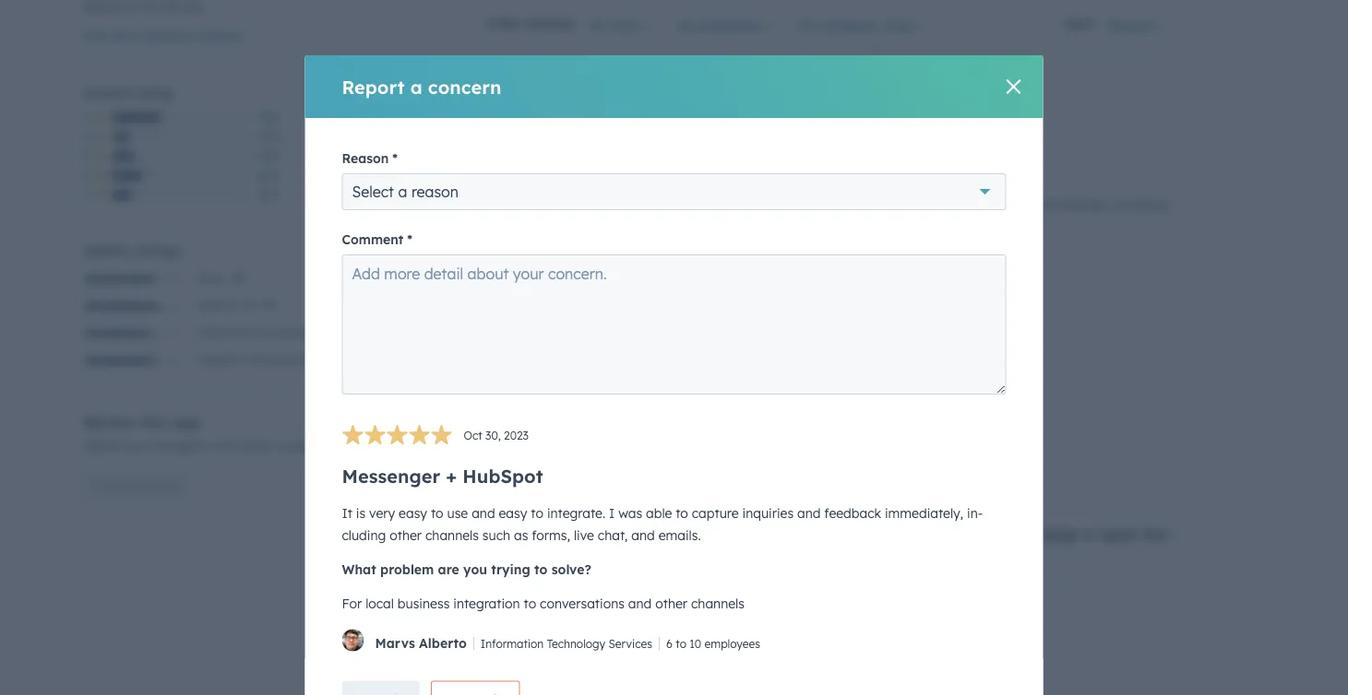 Task type: vqa. For each thing, say whether or not it's contained in the screenshot.
cluding use
yes



Task type: locate. For each thing, give the bounding box(es) containing it.
0 horizontal spatial very
[[369, 506, 395, 522]]

i for cluding
[[609, 506, 615, 522]]

newest
[[1107, 17, 1155, 33]]

0 vertical spatial for
[[487, 286, 507, 302]]

very inside the it is very easy to use and easy to integrate. i was able to capture inquiries and feedback immediately, in cluding other channels such as forms, live chat, and emails.
[[369, 506, 395, 522]]

such down 28,
[[482, 528, 510, 544]]

1 all from the left
[[589, 17, 605, 33]]

0 vertical spatial emails.
[[756, 218, 798, 234]]

problem for messenger + hubspot
[[525, 619, 579, 636]]

immediately, left including
[[1030, 196, 1109, 212]]

1 horizontal spatial hubspot
[[608, 155, 688, 178]]

problem for comment
[[380, 562, 434, 578]]

for local business integration to conversations and other channels inside dialog
[[342, 596, 745, 612]]

não down 28,
[[487, 522, 522, 545]]

1 vertical spatial +
[[446, 465, 457, 488]]

0 horizontal spatial it
[[342, 506, 352, 522]]

0 horizontal spatial all
[[589, 17, 605, 33]]

overall rating meter
[[487, 89, 627, 115], [84, 275, 185, 284], [84, 302, 185, 312], [84, 330, 185, 339], [84, 357, 185, 366], [342, 424, 453, 450], [487, 455, 626, 481]]

oct 30, 2023 inside dialog
[[464, 429, 529, 443]]

mas
[[887, 585, 913, 601]]

newest button
[[1107, 17, 1155, 33]]

trying up 6
[[636, 619, 676, 636]]

35% of users left a 5 star review. progress bar
[[112, 112, 161, 123]]

immediately, inside it is very easy to use and easy to integrate. i was able to capture inquiries and feedback immediately, including other channels such as forms, live chat, and emails.
[[1030, 196, 1109, 212]]

messenger for cluding
[[342, 465, 440, 488]]

0 vertical spatial it
[[487, 196, 498, 212]]

was
[[764, 196, 788, 212], [618, 506, 642, 522]]

0 horizontal spatial as
[[514, 528, 528, 544]]

5 button
[[84, 108, 112, 127]]

such down select a reason "popup button"
[[580, 218, 608, 234]]

dialog
[[305, 55, 1043, 696]]

0 horizontal spatial i
[[609, 506, 615, 522]]

0 vertical spatial business
[[543, 286, 595, 302]]

integrado
[[861, 522, 952, 545]]

0 vertical spatial live
[[671, 218, 692, 234]]

business inside dialog
[[398, 596, 450, 612]]

1
[[84, 188, 90, 202]]

2
[[84, 169, 90, 183]]

0 vertical spatial capture
[[837, 196, 884, 212]]

1 vertical spatial for local business integration to conversations and other channels
[[342, 596, 745, 612]]

was inside the it is very easy to use and easy to integrate. i was able to capture inquiries and feedback immediately, in cluding other channels such as forms, live chat, and emails.
[[618, 506, 642, 522]]

and
[[617, 196, 640, 212], [943, 196, 966, 212], [729, 218, 752, 234], [773, 286, 797, 302], [472, 506, 495, 522], [797, 506, 821, 522], [631, 528, 655, 544], [628, 596, 652, 612]]

thoughts
[[153, 438, 207, 454]]

messenger + hubspot down 5/5
[[487, 155, 688, 178]]

business for cluding
[[398, 596, 450, 612]]

oct 30, 2023 for other
[[487, 123, 552, 136]]

all stars button
[[589, 17, 641, 33]]

solve? up como
[[552, 562, 591, 578]]

trying down select a reason "popup button"
[[636, 252, 676, 268]]

easy
[[544, 196, 572, 212], [644, 196, 673, 212], [399, 506, 427, 522], [499, 506, 527, 522]]

chat, down select a reason "popup button"
[[695, 218, 725, 234]]

report
[[342, 75, 405, 98]]

integration for cluding
[[453, 596, 520, 612]]

able
[[791, 196, 817, 212], [646, 506, 672, 522]]

não left tenho
[[487, 585, 510, 601]]

ratings
[[135, 243, 181, 259]]

all company sizes
[[798, 17, 914, 33]]

close image
[[1006, 79, 1021, 94]]

emails. inside it is very easy to use and easy to integrate. i was able to capture inquiries and feedback immediately, including other channels such as forms, live chat, and emails.
[[756, 218, 798, 234]]

live inside the it is very easy to use and easy to integrate. i was able to capture inquiries and feedback immediately, in cluding other channels such as forms, live chat, and emails.
[[574, 528, 594, 544]]

feedback inside the it is very easy to use and easy to integrate. i was able to capture inquiries and feedback immediately, in cluding other channels such as forms, live chat, and emails.
[[824, 506, 881, 522]]

employees
[[705, 638, 760, 652]]

write
[[99, 480, 127, 494]]

are for messenger + hubspot
[[583, 619, 605, 636]]

2 vertical spatial you
[[608, 619, 632, 636]]

solve? up the 6 to 10 employees
[[697, 619, 737, 636]]

oct
[[487, 123, 506, 136], [464, 429, 482, 443], [487, 489, 506, 503]]

what for messenger + hubspot
[[487, 619, 521, 636]]

0 vertical spatial are
[[583, 252, 605, 268]]

it inside it is very easy to use and easy to integrate. i was able to capture inquiries and feedback immediately, including other channels such as forms, live chat, and emails.
[[487, 196, 498, 212]]

0 vertical spatial trying
[[636, 252, 676, 268]]

0 horizontal spatial capture
[[692, 506, 739, 522]]

it inside the it is very easy to use and easy to integrate. i was able to capture inquiries and feedback immediately, in cluding other channels such as forms, live chat, and emails.
[[342, 506, 352, 522]]

1 vertical spatial conversations
[[540, 596, 625, 612]]

what problem are you trying to solve? inside dialog
[[342, 562, 591, 578]]

1 vertical spatial solve?
[[552, 562, 591, 578]]

1 horizontal spatial 30,
[[509, 123, 524, 136]]

+
[[591, 155, 602, 178], [446, 465, 457, 488]]

hubspot up 28,
[[463, 465, 543, 488]]

very
[[514, 196, 540, 212], [369, 506, 395, 522]]

0 vertical spatial forms,
[[629, 218, 668, 234]]

não inside não tive tempo para usar propriamente integrado ao whatsapp o que torna ineficiente
[[487, 522, 522, 545]]

oct for comment
[[464, 429, 482, 443]]

i inside the it is very easy to use and easy to integrate. i was able to capture inquiries and feedback immediately, in cluding other channels such as forms, live chat, and emails.
[[609, 506, 615, 522]]

all
[[589, 17, 605, 33], [678, 17, 694, 33], [798, 17, 815, 33]]

1 horizontal spatial conversations
[[685, 286, 770, 302]]

1 vertical spatial i
[[609, 506, 615, 522]]

feedback for other
[[970, 196, 1027, 212]]

1 horizontal spatial inquiries
[[888, 196, 939, 212]]

use
[[592, 196, 613, 212], [238, 298, 256, 312], [447, 506, 468, 522]]

capture inside the it is very easy to use and easy to integrate. i was able to capture inquiries and feedback immediately, in cluding other channels such as forms, live chat, and emails.
[[692, 506, 739, 522]]

all for all industries
[[678, 17, 694, 33]]

integration for other
[[599, 286, 665, 302]]

features
[[196, 325, 242, 339]]

1 vertical spatial oct 30, 2023
[[464, 429, 529, 443]]

0 horizontal spatial for
[[342, 596, 362, 612]]

trying
[[636, 252, 676, 268], [491, 562, 530, 578], [636, 619, 676, 636]]

pessoais
[[625, 653, 678, 669]]

& for support
[[241, 352, 249, 366]]

i inside it is very easy to use and easy to integrate. i was able to capture inquiries and feedback immediately, including other channels such as forms, live chat, and emails.
[[754, 196, 760, 212]]

1 vertical spatial chat,
[[598, 528, 628, 544]]

ser.
[[951, 585, 971, 601]]

1 não from the top
[[487, 522, 522, 545]]

integrate. for cluding
[[547, 506, 605, 522]]

i
[[754, 196, 760, 212], [609, 506, 615, 522]]

1 vertical spatial is
[[356, 506, 366, 522]]

solve? down select a reason "popup button"
[[697, 252, 737, 268]]

a for concern
[[410, 75, 422, 98]]

0 horizontal spatial integrate.
[[547, 506, 605, 522]]

0 horizontal spatial able
[[646, 506, 672, 522]]

review
[[84, 413, 136, 431]]

integrate. inside it is very easy to use and easy to integrate. i was able to capture inquiries and feedback immediately, including other channels such as forms, live chat, and emails.
[[692, 196, 751, 212]]

16% of users left a 3 star review. progress bar
[[112, 151, 134, 162]]

oct inside dialog
[[464, 429, 482, 443]]

all left the stars
[[589, 17, 605, 33]]

1 vertical spatial able
[[646, 506, 672, 522]]

0 horizontal spatial use
[[238, 298, 256, 312]]

1 horizontal spatial such
[[580, 218, 608, 234]]

able inside the it is very easy to use and easy to integrate. i was able to capture inquiries and feedback immediately, in cluding other channels such as forms, live chat, and emails.
[[646, 506, 672, 522]]

1 horizontal spatial emails.
[[756, 218, 798, 234]]

capture
[[837, 196, 884, 212], [692, 506, 739, 522]]

immediately, for other
[[1030, 196, 1109, 212]]

write a review button
[[84, 472, 189, 501]]

0 vertical spatial was
[[764, 196, 788, 212]]

a right 'report'
[[410, 75, 422, 98]]

1 vertical spatial you
[[463, 562, 487, 578]]

16%
[[258, 150, 280, 163]]

whatsapp
[[987, 522, 1078, 545]]

1 vertical spatial immediately,
[[885, 506, 963, 522]]

live down select a reason "popup button"
[[671, 218, 692, 234]]

0 vertical spatial such
[[580, 218, 608, 234]]

inquiries inside it is very easy to use and easy to integrate. i was able to capture inquiries and feedback immediately, including other channels such as forms, live chat, and emails.
[[888, 196, 939, 212]]

oct 30, 2023 up 28,
[[464, 429, 529, 443]]

trying for messenger + hubspot
[[636, 619, 676, 636]]

1 horizontal spatial +
[[591, 155, 602, 178]]

0 vertical spatial &
[[245, 325, 253, 339]]

0 vertical spatial feedback
[[970, 196, 1027, 212]]

forms, down select a reason "popup button"
[[629, 218, 668, 234]]

trying up tenho
[[491, 562, 530, 578]]

0 vertical spatial integrate.
[[692, 196, 751, 212]]

torna
[[487, 522, 1176, 568]]

1 horizontal spatial all
[[678, 17, 694, 33]]

1 horizontal spatial integration
[[599, 286, 665, 302]]

as down oct 28, 2023
[[514, 528, 528, 544]]

you for comment
[[463, 562, 487, 578]]

1 vertical spatial live
[[574, 528, 594, 544]]

what problem are you trying to solve? for comment
[[342, 562, 591, 578]]

2 vertical spatial oct
[[487, 489, 506, 503]]

responder
[[487, 653, 548, 669]]

1 vertical spatial emails.
[[659, 528, 701, 544]]

6 to 10 employees
[[666, 638, 760, 652]]

0 horizontal spatial conversations
[[540, 596, 625, 612]]

use inside it is very easy to use and easy to integrate. i was able to capture inquiries and feedback immediately, including other channels such as forms, live chat, and emails.
[[592, 196, 613, 212]]

is for cluding
[[356, 506, 366, 522]]

you up 'services'
[[608, 619, 632, 636]]

0 vertical spatial what
[[487, 252, 521, 268]]

0 vertical spatial chat,
[[695, 218, 725, 234]]

all left industries
[[678, 17, 694, 33]]

1 vertical spatial 30,
[[485, 429, 501, 443]]

solve?
[[697, 252, 737, 268], [552, 562, 591, 578], [697, 619, 737, 636]]

able for other
[[791, 196, 817, 212]]

ao
[[958, 522, 981, 545]]

2 all from the left
[[678, 17, 694, 33]]

2 não from the top
[[487, 585, 510, 601]]

channels inside it is very easy to use and easy to integrate. i was able to capture inquiries and feedback immediately, including other channels such as forms, live chat, and emails.
[[523, 218, 576, 234]]

0 horizontal spatial live
[[574, 528, 594, 544]]

1 vertical spatial capture
[[692, 506, 739, 522]]

0 vertical spatial não
[[487, 522, 522, 545]]

live inside it is very easy to use and easy to integrate. i was able to capture inquiries and feedback immediately, including other channels such as forms, live chat, and emails.
[[671, 218, 692, 234]]

messenger + hubspot up 28,
[[342, 465, 543, 488]]

2 vertical spatial what problem are you trying to solve?
[[487, 619, 737, 636]]

are inside dialog
[[438, 562, 459, 578]]

usar
[[682, 522, 723, 545]]

as inside it is very easy to use and easy to integrate. i was able to capture inquiries and feedback immediately, including other channels such as forms, live chat, and emails.
[[612, 218, 626, 234]]

2023
[[527, 123, 552, 136], [504, 429, 529, 443], [527, 489, 552, 503]]

integration
[[599, 286, 665, 302], [453, 596, 520, 612]]

chat, left para
[[598, 528, 628, 544]]

1 vertical spatial 2023
[[504, 429, 529, 443]]

0 vertical spatial messenger + hubspot
[[487, 155, 688, 178]]

use inside the it is very easy to use and easy to integrate. i was able to capture inquiries and feedback immediately, in cluding other channels such as forms, live chat, and emails.
[[447, 506, 468, 522]]

1 vertical spatial integration
[[453, 596, 520, 612]]

other inside the review this app share your thoughts with other customers
[[240, 438, 272, 454]]

0 vertical spatial use
[[592, 196, 613, 212]]

a right write
[[130, 480, 137, 494]]

it is very easy to use and easy to integrate. i was able to capture inquiries and feedback immediately, including other channels such as forms, live chat, and emails.
[[487, 196, 1167, 234]]

very for other
[[514, 196, 540, 212]]

live
[[671, 218, 692, 234], [574, 528, 594, 544]]

0 horizontal spatial immediately,
[[885, 506, 963, 522]]

1 horizontal spatial use
[[447, 506, 468, 522]]

concern
[[428, 75, 502, 98]]

pode
[[916, 585, 948, 601]]

tive
[[528, 522, 562, 545]]

a inside "popup button"
[[398, 183, 407, 201]]

information technology services
[[481, 638, 652, 652]]

messenger + hubspot for other
[[487, 155, 688, 178]]

hubspot
[[608, 155, 688, 178], [463, 465, 543, 488]]

0 vertical spatial conversations
[[685, 286, 770, 302]]

what problem are you trying to solve?
[[487, 252, 737, 268], [342, 562, 591, 578], [487, 619, 737, 636]]

15% button
[[257, 186, 280, 204]]

a right como
[[590, 585, 598, 601]]

possível
[[658, 585, 706, 601]]

1 vertical spatial are
[[438, 562, 459, 578]]

0 horizontal spatial hubspot
[[463, 465, 543, 488]]

0 horizontal spatial business
[[398, 596, 450, 612]]

feedback for cluding
[[824, 506, 881, 522]]

chat, inside the it is very easy to use and easy to integrate. i was able to capture inquiries and feedback immediately, in cluding other channels such as forms, live chat, and emails.
[[598, 528, 628, 544]]

integrate.
[[692, 196, 751, 212], [547, 506, 605, 522]]

0 vertical spatial 30,
[[509, 123, 524, 136]]

1 vertical spatial use
[[238, 298, 256, 312]]

Comment text field
[[342, 255, 1006, 395]]

support
[[196, 352, 238, 366]]

1 horizontal spatial it
[[487, 196, 498, 212]]

capture inside it is very easy to use and easy to integrate. i was able to capture inquiries and feedback immediately, including other channels such as forms, live chat, and emails.
[[837, 196, 884, 212]]

& right support
[[241, 352, 249, 366]]

as
[[612, 218, 626, 234], [514, 528, 528, 544]]

1 horizontal spatial i
[[754, 196, 760, 212]]

0 vertical spatial oct 30, 2023
[[487, 123, 552, 136]]

overall rating meter containing 5/5
[[487, 89, 627, 115]]

e
[[682, 653, 689, 669]]

1 vertical spatial messenger + hubspot
[[342, 465, 543, 488]]

1 vertical spatial integrate.
[[547, 506, 605, 522]]

i for other
[[754, 196, 760, 212]]

very for cluding
[[369, 506, 395, 522]]

1 vertical spatial business
[[398, 596, 450, 612]]

forms, inside it is very easy to use and easy to integrate. i was able to capture inquiries and feedback immediately, including other channels such as forms, live chat, and emails.
[[629, 218, 668, 234]]

1 horizontal spatial capture
[[837, 196, 884, 212]]

0 vertical spatial +
[[591, 155, 602, 178]]

is inside it is very easy to use and easy to integrate. i was able to capture inquiries and feedback immediately, including other channels such as forms, live chat, and emails.
[[501, 196, 511, 212]]

1 horizontal spatial messenger
[[487, 155, 586, 178]]

0 vertical spatial what problem are you trying to solve?
[[487, 252, 737, 268]]

is inside the it is very easy to use and easy to integrate. i was able to capture inquiries and feedback immediately, in cluding other channels such as forms, live chat, and emails.
[[356, 506, 366, 522]]

1 horizontal spatial as
[[612, 218, 626, 234]]

a inside button
[[130, 480, 137, 494]]

oct 30, 2023 down concern
[[487, 123, 552, 136]]

review
[[140, 480, 174, 494]]

3 all from the left
[[798, 17, 815, 33]]

1 horizontal spatial was
[[764, 196, 788, 212]]

0 vertical spatial i
[[754, 196, 760, 212]]

hubspot down 5/5
[[608, 155, 688, 178]]

principal
[[602, 585, 655, 601]]

1 vertical spatial very
[[369, 506, 395, 522]]

services
[[609, 638, 652, 652]]

for for cluding
[[342, 596, 362, 612]]

2 horizontal spatial all
[[798, 17, 815, 33]]

a right select
[[398, 183, 407, 201]]

such inside it is very easy to use and easy to integrate. i was able to capture inquiries and feedback immediately, including other channels such as forms, live chat, and emails.
[[580, 218, 608, 234]]

you up alberto
[[463, 562, 487, 578]]

1 horizontal spatial integrate.
[[692, 196, 751, 212]]

filter
[[487, 16, 521, 32]]

0 vertical spatial local
[[511, 286, 539, 302]]

1 vertical spatial não
[[487, 585, 510, 601]]

a
[[410, 75, 422, 98], [398, 183, 407, 201], [130, 480, 137, 494], [590, 585, 598, 601]]

able inside it is very easy to use and easy to integrate. i was able to capture inquiries and feedback immediately, including other channels such as forms, live chat, and emails.
[[791, 196, 817, 212]]

propriamente
[[729, 522, 856, 545]]

0 horizontal spatial emails.
[[659, 528, 701, 544]]

12%
[[259, 130, 281, 144]]

as down select a reason "popup button"
[[612, 218, 626, 234]]

conversations inside dialog
[[540, 596, 625, 612]]

was inside it is very easy to use and easy to integrate. i was able to capture inquiries and feedback immediately, including other channels such as forms, live chat, and emails.
[[764, 196, 788, 212]]

reviews:
[[525, 16, 577, 32]]

reviews
[[195, 27, 244, 43]]

business for other
[[543, 286, 595, 302]]

problem inside dialog
[[380, 562, 434, 578]]

support & documentation
[[196, 352, 332, 366]]

2 vertical spatial use
[[447, 506, 468, 522]]

dialog containing report a concern
[[305, 55, 1043, 696]]

messenger
[[487, 155, 586, 178], [342, 465, 440, 488]]

it for other
[[487, 196, 498, 212]]

0 horizontal spatial +
[[446, 465, 457, 488]]

chat, inside it is very easy to use and easy to integrate. i was able to capture inquiries and feedback immediately, including other channels such as forms, live chat, and emails.
[[695, 218, 725, 234]]

for local business integration to conversations and other channels for cluding
[[342, 596, 745, 612]]

1 horizontal spatial able
[[791, 196, 817, 212]]

& right 'features' in the top of the page
[[245, 325, 253, 339]]

immediately, inside the it is very easy to use and easy to integrate. i was able to capture inquiries and feedback immediately, in cluding other channels such as forms, live chat, and emails.
[[885, 506, 963, 522]]

integrate. for other
[[692, 196, 751, 212]]

all left the company
[[798, 17, 815, 33]]

rating
[[134, 84, 174, 100]]

immediately, left in
[[885, 506, 963, 522]]

other inside the it is very easy to use and easy to integrate. i was able to capture inquiries and feedback immediately, in cluding other channels such as forms, live chat, and emails.
[[390, 528, 422, 544]]

local for cluding
[[366, 596, 394, 612]]

1 horizontal spatial feedback
[[970, 196, 1027, 212]]

1 vertical spatial for
[[342, 596, 362, 612]]

see all customer reviews
[[84, 27, 244, 43]]

que
[[1101, 522, 1136, 545]]

integrate. inside the it is very easy to use and easy to integrate. i was able to capture inquiries and feedback immediately, in cluding other channels such as forms, live chat, and emails.
[[547, 506, 605, 522]]

feedback inside it is very easy to use and easy to integrate. i was able to capture inquiries and feedback immediately, including other channels such as forms, live chat, and emails.
[[970, 196, 1027, 212]]

problem
[[525, 252, 579, 268], [380, 562, 434, 578], [525, 619, 579, 636]]

forms, up ineficiente
[[532, 528, 570, 544]]

2 vertical spatial what
[[487, 619, 521, 636]]

não
[[487, 522, 522, 545], [487, 585, 510, 601]]

all stars
[[589, 17, 641, 33]]

1 horizontal spatial immediately,
[[1030, 196, 1109, 212]]

inquiries inside the it is very easy to use and easy to integrate. i was able to capture inquiries and feedback immediately, in cluding other channels such as forms, live chat, and emails.
[[742, 506, 794, 522]]

such inside the it is very easy to use and easy to integrate. i was able to capture inquiries and feedback immediately, in cluding other channels such as forms, live chat, and emails.
[[482, 528, 510, 544]]

0 horizontal spatial 30,
[[485, 429, 501, 443]]

immediately, for cluding
[[885, 506, 963, 522]]

+ for cluding
[[446, 465, 457, 488]]

quality
[[84, 243, 131, 259]]

including
[[1112, 196, 1167, 212]]

such
[[580, 218, 608, 234], [482, 528, 510, 544]]

in
[[967, 506, 983, 522]]

you down select a reason "popup button"
[[608, 252, 632, 268]]

15% of users left a 1 star review. progress bar
[[112, 190, 132, 201]]

very inside it is very easy to use and easy to integrate. i was able to capture inquiries and feedback immediately, including other channels such as forms, live chat, and emails.
[[514, 196, 540, 212]]

live up ineficiente
[[574, 528, 594, 544]]

0 vertical spatial inquiries
[[888, 196, 939, 212]]

capture for other
[[837, 196, 884, 212]]



Task type: describe. For each thing, give the bounding box(es) containing it.
a for reason
[[398, 183, 407, 201]]

conversations for cluding
[[540, 596, 625, 612]]

0 vertical spatial 2023
[[527, 123, 552, 136]]

28,
[[509, 489, 524, 503]]

15%
[[257, 188, 280, 202]]

industries
[[698, 17, 762, 33]]

0 vertical spatial problem
[[525, 252, 579, 268]]

16% button
[[258, 147, 280, 166]]

cluding
[[342, 506, 983, 544]]

quality ratings
[[84, 243, 181, 259]]

forms, inside the it is very easy to use and easy to integrate. i was able to capture inquiries and feedback immediately, in cluding other channels such as forms, live chat, and emails.
[[532, 528, 570, 544]]

a for review
[[130, 480, 137, 494]]

3 button
[[84, 147, 112, 166]]

profissionais
[[693, 653, 770, 669]]

as inside the it is very easy to use and easy to integrate. i was able to capture inquiries and feedback immediately, in cluding other channels such as forms, live chat, and emails.
[[514, 528, 528, 544]]

all for all company sizes
[[798, 17, 815, 33]]

emails. inside the it is very easy to use and easy to integrate. i was able to capture inquiries and feedback immediately, in cluding other channels such as forms, live chat, and emails.
[[659, 528, 701, 544]]

what for comment
[[342, 562, 376, 578]]

functionality
[[256, 325, 321, 339]]

trying for comment
[[491, 562, 530, 578]]

não tive tempo para usar propriamente integrado ao whatsapp o que torna ineficiente
[[487, 522, 1176, 568]]

30, for cluding
[[485, 429, 501, 443]]

filter reviews:
[[487, 16, 577, 32]]

documentation
[[252, 352, 332, 366]]

it for cluding
[[342, 506, 352, 522]]

oct 30, 2023 for cluding
[[464, 429, 529, 443]]

+ for other
[[591, 155, 602, 178]]

overall rating
[[84, 84, 174, 100]]

write a review
[[99, 480, 174, 494]]

ease of use
[[196, 298, 256, 312]]

all company sizes button
[[798, 17, 914, 33]]

was for cluding
[[618, 506, 642, 522]]

comment
[[342, 232, 403, 248]]

technology
[[547, 638, 606, 652]]

22% button
[[258, 166, 280, 185]]

see
[[84, 27, 107, 43]]

company
[[819, 17, 879, 33]]

review this app share your thoughts with other customers
[[84, 413, 339, 454]]

2023 for comment
[[504, 429, 529, 443]]

all industries button
[[678, 17, 762, 33]]

hubspot for other
[[608, 155, 688, 178]]

all
[[111, 27, 127, 43]]

ineficiente
[[516, 545, 613, 568]]

select a reason button
[[342, 173, 1006, 210]]

local for other
[[511, 286, 539, 302]]

are for comment
[[438, 562, 459, 578]]

sort:
[[1065, 16, 1095, 32]]

messenger for other
[[487, 155, 586, 178]]

is for other
[[501, 196, 511, 212]]

22%
[[258, 169, 280, 183]]

other inside it is very easy to use and easy to integrate. i was able to capture inquiries and feedback immediately, including other channels such as forms, live chat, and emails.
[[487, 218, 519, 234]]

2 button
[[84, 166, 112, 185]]

overall
[[84, 84, 130, 100]]

use for cluding
[[447, 506, 468, 522]]

you for messenger + hubspot
[[608, 619, 632, 636]]

customers
[[276, 438, 339, 454]]

12% button
[[259, 127, 281, 146]]

inquiries for other
[[888, 196, 939, 212]]

solve? for comment
[[552, 562, 591, 578]]

de
[[782, 585, 797, 601]]

what problem are you trying to solve? for messenger + hubspot
[[487, 619, 737, 636]]

see all customer reviews link
[[84, 27, 244, 43]]

4
[[84, 130, 91, 144]]

0 vertical spatial solve?
[[697, 252, 737, 268]]

your
[[122, 438, 149, 454]]

ease
[[196, 298, 221, 312]]

hubspot for cluding
[[463, 465, 543, 488]]

app
[[172, 413, 201, 431]]

customer
[[131, 27, 191, 43]]

0 vertical spatial oct
[[487, 123, 506, 136]]

tempo
[[568, 522, 627, 545]]

messenger + hubspot for cluding
[[342, 465, 543, 488]]

inquiries for cluding
[[742, 506, 794, 522]]

não for torna
[[487, 522, 522, 545]]

conversations for other
[[685, 286, 770, 302]]

22% of users left a 2 star review. progress bar
[[112, 170, 142, 181]]

35% button
[[258, 108, 281, 127]]

sizes
[[883, 17, 914, 33]]

para
[[633, 522, 677, 545]]

2023 for messenger + hubspot
[[527, 489, 552, 503]]

select a reason
[[352, 183, 459, 201]]

was for other
[[764, 196, 788, 212]]

use for other
[[592, 196, 613, 212]]

capture for cluding
[[692, 506, 739, 522]]

able for cluding
[[646, 506, 672, 522]]

12% of users left a 4 star review. progress bar
[[113, 131, 129, 142]]

all for all stars
[[589, 17, 605, 33]]

with
[[211, 438, 236, 454]]

3
[[84, 149, 90, 163]]

não for ser.
[[487, 585, 510, 601]]

plataforma
[[710, 585, 778, 601]]

4 button
[[84, 127, 113, 147]]

stars
[[609, 17, 641, 33]]

como
[[552, 585, 587, 601]]

tenho
[[514, 585, 549, 601]]

& for features
[[245, 325, 253, 339]]

report a concern
[[342, 75, 502, 98]]

oct for messenger + hubspot
[[487, 489, 506, 503]]

for for other
[[487, 286, 507, 302]]

reason
[[342, 150, 389, 167]]

all company sizes button
[[786, 7, 938, 44]]

channels inside the it is very easy to use and easy to integrate. i was able to capture inquiries and feedback immediately, in cluding other channels such as forms, live chat, and emails.
[[425, 528, 479, 544]]

responder mensagens pessoais e profissionais
[[487, 653, 770, 669]]

5/5
[[605, 92, 627, 108]]

1 button
[[84, 185, 112, 205]]

comunicação
[[801, 585, 883, 601]]

0 vertical spatial you
[[608, 252, 632, 268]]

marvs alberto
[[375, 636, 467, 652]]

alberto
[[419, 636, 467, 652]]

solve? for messenger + hubspot
[[697, 619, 737, 636]]

reason
[[411, 183, 459, 201]]

information
[[481, 638, 544, 652]]

for local business integration to conversations and other channels for other
[[487, 286, 890, 302]]

newest button
[[1095, 7, 1179, 44]]

não tenho como a principal possível plataforma de comunicação mas pode ser.
[[487, 585, 971, 601]]

all industries
[[678, 17, 762, 33]]

value
[[196, 271, 225, 285]]

30, for other
[[509, 123, 524, 136]]

10
[[690, 638, 701, 652]]



